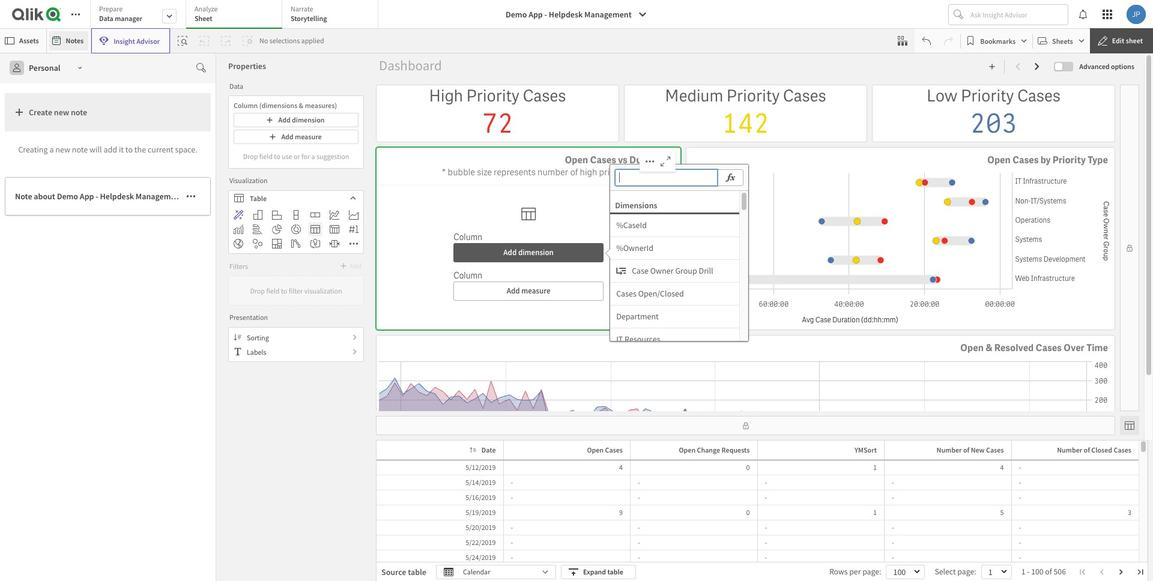 Task type: describe. For each thing, give the bounding box(es) containing it.
0 for 9
[[746, 508, 750, 517]]

create new note
[[29, 107, 87, 118]]

column for column (dimensions & measures)
[[234, 101, 258, 110]]

bookmarks
[[980, 36, 1016, 45]]

5/12/2019
[[466, 463, 496, 472]]

requests
[[722, 446, 750, 455]]

go to the previous page image
[[1098, 569, 1106, 576]]

size
[[477, 167, 492, 179]]

creating
[[18, 144, 48, 155]]

table image
[[310, 225, 320, 234]]

number of new cases
[[937, 446, 1004, 455]]

create
[[29, 107, 52, 118]]

source
[[381, 567, 406, 578]]

rows per page :
[[829, 567, 881, 577]]

source table
[[381, 567, 426, 578]]

2023)
[[239, 191, 259, 202]]

edit sheet button
[[1090, 28, 1153, 53]]

current
[[148, 144, 173, 155]]

application containing 72
[[0, 0, 1153, 581]]

select
[[935, 567, 956, 577]]

data inside prepare data manager
[[99, 14, 113, 23]]

or
[[294, 152, 300, 161]]

edit sheet
[[1112, 36, 1143, 45]]

area line chart image
[[349, 210, 359, 220]]

edit
[[1112, 36, 1124, 45]]

9
[[619, 508, 623, 517]]

kpi image
[[349, 225, 359, 234]]

next sheet: performance image
[[1033, 62, 1042, 71]]

table for source table
[[408, 567, 426, 578]]

assets
[[19, 36, 39, 45]]

note about demo app - helpdesk management (november 16, 2023) button
[[5, 177, 259, 216]]

dimensions
[[615, 200, 657, 211]]

app inside button
[[529, 9, 543, 20]]

open & resolved cases over time
[[960, 342, 1108, 354]]

management inside button
[[136, 191, 183, 202]]

management inside button
[[584, 9, 632, 20]]

5/24/2019
[[466, 553, 496, 562]]

open cases
[[587, 446, 623, 455]]

sheets button
[[1035, 31, 1087, 50]]

0 horizontal spatial add measure button
[[234, 130, 359, 144]]

column for column add measure
[[453, 270, 482, 281]]

horizontal stacked bar chart image
[[310, 210, 320, 220]]

number
[[537, 167, 568, 179]]

medium priority cases 142
[[665, 85, 826, 141]]

column add dimension
[[453, 232, 554, 258]]

1 vertical spatial click to unlock sheet layout image
[[742, 422, 749, 429]]

note about demo app - helpdesk management (november 16, 2023)
[[15, 191, 259, 202]]

scatter plot image
[[253, 239, 262, 249]]

analyze sheet
[[195, 4, 218, 23]]

priority for 203
[[961, 85, 1014, 106]]

manager
[[115, 14, 142, 23]]

2 vertical spatial 1
[[1021, 567, 1025, 577]]

table button
[[229, 191, 363, 205]]

open cases button
[[571, 443, 628, 458]]

analyze
[[195, 4, 218, 13]]

5/22/2019
[[466, 538, 496, 547]]

advanced
[[1079, 62, 1110, 71]]

1 for 5
[[873, 508, 877, 517]]

0 horizontal spatial to
[[125, 144, 133, 155]]

priority for 72
[[466, 85, 520, 106]]

the
[[134, 144, 146, 155]]

high
[[580, 167, 597, 179]]

date button
[[466, 443, 501, 458]]

dimension inside button
[[292, 115, 325, 124]]

0 horizontal spatial &
[[299, 101, 303, 110]]

0 horizontal spatial a
[[49, 144, 54, 155]]

use
[[282, 152, 292, 161]]

0 for 4
[[746, 463, 750, 472]]

add
[[104, 144, 117, 155]]

add inside 'add dimension' button
[[278, 115, 290, 124]]

line chart image
[[330, 210, 339, 220]]

creating a new note will add it to the current space.
[[18, 144, 197, 155]]

high
[[429, 85, 463, 106]]

1 vertical spatial note
[[72, 144, 88, 155]]

cases inside button
[[605, 446, 623, 455]]

it resources
[[616, 334, 660, 345]]

sheets
[[1052, 36, 1073, 45]]

demo app - helpdesk management
[[506, 9, 632, 20]]

add inside column add dimension
[[503, 247, 517, 258]]

72
[[482, 106, 513, 141]]

sheet
[[1126, 36, 1143, 45]]

pie chart image
[[272, 225, 282, 234]]

narrate
[[291, 4, 313, 13]]

open change requests
[[679, 446, 750, 455]]

it
[[616, 334, 623, 345]]

cases inside low priority cases 203
[[1017, 85, 1061, 106]]

ymsort button
[[839, 443, 882, 458]]

of left 506
[[1045, 567, 1052, 577]]

by
[[1041, 154, 1051, 167]]

506
[[1054, 567, 1066, 577]]

over
[[1064, 342, 1085, 354]]

Ask Insight Advisor text field
[[968, 5, 1068, 24]]

new inside button
[[54, 107, 69, 118]]

column (dimensions & measures)
[[234, 101, 337, 110]]

open cases vs duration * bubble size represents number of high priority open cases
[[442, 154, 674, 179]]

map image
[[234, 239, 243, 249]]

hide source table viewer image
[[1125, 421, 1134, 431]]

(november
[[185, 191, 225, 202]]

james peterson image
[[1127, 5, 1146, 24]]

2 page from the left
[[957, 567, 974, 577]]

open change requests button
[[663, 443, 755, 458]]

donut chart image
[[291, 225, 301, 234]]

demo inside note about demo app - helpdesk management (november 16, 2023) button
[[57, 191, 78, 202]]

1 - 100 of 506
[[1021, 567, 1066, 577]]

open/closed
[[638, 288, 684, 299]]

personal button
[[5, 58, 89, 77]]

prepare data manager
[[99, 4, 142, 23]]

go to the last page image
[[1137, 569, 1144, 576]]

number of closed cases
[[1057, 446, 1131, 455]]

applied
[[301, 36, 324, 45]]

high priority cases 72
[[429, 85, 566, 141]]

priority
[[599, 167, 628, 179]]

more image
[[349, 239, 359, 249]]

expand table button
[[561, 565, 636, 580]]

date
[[481, 446, 496, 455]]

2 4 from the left
[[1000, 463, 1004, 472]]

rows
[[829, 567, 848, 577]]

smart search image
[[178, 36, 187, 46]]

prepare
[[99, 4, 123, 13]]

calendar
[[463, 568, 490, 577]]

%ownerid
[[616, 243, 653, 254]]

labels button
[[229, 345, 363, 359]]

will
[[90, 144, 102, 155]]

go to the first page image
[[1079, 569, 1086, 576]]

select page :
[[935, 567, 976, 577]]

medium
[[665, 85, 723, 106]]

duration
[[629, 154, 668, 167]]

properties
[[228, 61, 266, 71]]



Task type: vqa. For each thing, say whether or not it's contained in the screenshot.


Task type: locate. For each thing, give the bounding box(es) containing it.
page right the select
[[957, 567, 974, 577]]

0 vertical spatial dimension
[[292, 115, 325, 124]]

0 vertical spatial 0
[[746, 463, 750, 472]]

note left 'will'
[[72, 144, 88, 155]]

demo inside demo app - helpdesk management button
[[506, 9, 527, 20]]

add dimension button up column add measure
[[453, 243, 604, 262]]

advisor
[[136, 36, 160, 45]]

dimension up add measure
[[292, 115, 325, 124]]

& left resolved
[[986, 342, 992, 354]]

priority for 142
[[727, 85, 780, 106]]

1 vertical spatial add measure button
[[453, 281, 604, 301]]

1 for 4
[[873, 463, 877, 472]]

2 0 from the top
[[746, 508, 750, 517]]

open inside button
[[587, 446, 604, 455]]

dimension
[[292, 115, 325, 124], [518, 247, 554, 258]]

0 vertical spatial &
[[299, 101, 303, 110]]

1 horizontal spatial dimension
[[518, 247, 554, 258]]

go to the next page image
[[1118, 569, 1125, 576]]

add down column add dimension
[[507, 286, 520, 296]]

add dimension button for column (dimensions & measures)
[[234, 113, 359, 127]]

0 vertical spatial 1
[[873, 463, 877, 472]]

0 vertical spatial new
[[54, 107, 69, 118]]

%caseid
[[616, 220, 647, 231]]

1 horizontal spatial a
[[311, 152, 315, 161]]

department
[[616, 311, 659, 322]]

1 vertical spatial helpdesk
[[100, 191, 134, 202]]

field
[[259, 152, 273, 161]]

0 vertical spatial helpdesk
[[549, 9, 583, 20]]

insight advisor
[[114, 36, 160, 45]]

page
[[862, 567, 879, 577], [957, 567, 974, 577]]

tab list containing prepare
[[90, 0, 383, 30]]

treemap image
[[272, 239, 282, 249]]

add up use
[[281, 132, 293, 141]]

table right source
[[408, 567, 426, 578]]

0 vertical spatial add measure button
[[234, 130, 359, 144]]

box plot image
[[330, 239, 339, 249]]

number
[[937, 446, 962, 455], [1057, 446, 1082, 455]]

new
[[54, 107, 69, 118], [55, 144, 70, 155]]

0 vertical spatial app
[[529, 9, 543, 20]]

number inside number of closed cases button
[[1057, 446, 1082, 455]]

about
[[34, 191, 55, 202]]

application
[[0, 0, 1153, 581]]

vertical stacked bar chart image
[[291, 210, 301, 220]]

dashboard
[[379, 56, 442, 74]]

priority inside the medium priority cases 142
[[727, 85, 780, 106]]

add inside column add measure
[[507, 286, 520, 296]]

0 horizontal spatial page
[[862, 567, 879, 577]]

data down prepare
[[99, 14, 113, 23]]

it
[[119, 144, 124, 155]]

column add measure
[[453, 270, 550, 296]]

personal
[[29, 62, 60, 73]]

undo image
[[922, 36, 932, 46]]

0 horizontal spatial demo
[[57, 191, 78, 202]]

priority down create new sheet "icon"
[[961, 85, 1014, 106]]

-
[[544, 9, 547, 20], [96, 191, 98, 202], [1019, 463, 1021, 472], [511, 478, 513, 487], [638, 478, 640, 487], [765, 478, 767, 487], [892, 478, 894, 487], [1019, 478, 1021, 487], [511, 493, 513, 502], [638, 493, 640, 502], [765, 493, 767, 502], [892, 493, 894, 502], [1019, 493, 1021, 502], [511, 523, 513, 532], [638, 523, 640, 532], [765, 523, 767, 532], [892, 523, 894, 532], [1019, 523, 1021, 532], [511, 538, 513, 547], [638, 538, 640, 547], [765, 538, 767, 547], [892, 538, 894, 547], [1019, 538, 1021, 547], [511, 553, 513, 562], [638, 553, 640, 562], [765, 553, 767, 562], [892, 553, 894, 562], [1019, 553, 1021, 562], [1027, 567, 1030, 577]]

142
[[722, 106, 769, 141]]

to right it
[[125, 144, 133, 155]]

column
[[234, 101, 258, 110], [453, 232, 482, 242], [453, 270, 482, 281]]

showing 101 rows and 6 columns. use arrow keys to navigate in table cells and tab to move to pagination controls. for the full range of keyboard navigation, see the documentation. element
[[377, 441, 1139, 581]]

measure inside column add measure
[[521, 286, 550, 296]]

vertical combo chart image
[[234, 225, 243, 234]]

autochart image
[[234, 210, 243, 220]]

number for number of closed cases
[[1057, 446, 1082, 455]]

2 vertical spatial column
[[453, 270, 482, 281]]

add dimension
[[278, 115, 325, 124]]

1 vertical spatial 0
[[746, 508, 750, 517]]

create new sheet image
[[989, 63, 996, 70]]

add measure button
[[234, 130, 359, 144], [453, 281, 604, 301]]

0 horizontal spatial add dimension button
[[234, 113, 359, 127]]

1 horizontal spatial &
[[986, 342, 992, 354]]

options
[[1111, 62, 1134, 71]]

priority right high
[[466, 85, 520, 106]]

open inside "button"
[[679, 446, 696, 455]]

helpdesk
[[549, 9, 583, 20], [100, 191, 134, 202]]

column for column add dimension
[[453, 232, 482, 242]]

horizontal grouped bar chart image
[[272, 210, 282, 220]]

0
[[746, 463, 750, 472], [746, 508, 750, 517]]

cases inside high priority cases 72
[[523, 85, 566, 106]]

- inside button
[[544, 9, 547, 20]]

data
[[99, 14, 113, 23], [229, 81, 243, 90]]

to
[[125, 144, 133, 155], [274, 152, 280, 161]]

no selections applied
[[259, 36, 324, 45]]

priority
[[466, 85, 520, 106], [727, 85, 780, 106], [961, 85, 1014, 106], [1053, 154, 1086, 167]]

page right per
[[862, 567, 879, 577]]

insight
[[114, 36, 135, 45]]

data down properties
[[229, 81, 243, 90]]

drop field to use or for a suggestion
[[243, 152, 349, 161]]

& up add dimension
[[299, 101, 303, 110]]

labels
[[247, 347, 266, 356]]

1 horizontal spatial add measure button
[[453, 281, 604, 301]]

new
[[971, 446, 985, 455]]

1 vertical spatial management
[[136, 191, 183, 202]]

table inside button
[[607, 568, 623, 577]]

ymsort
[[855, 446, 877, 455]]

case
[[632, 266, 649, 276]]

of left "closed"
[[1084, 446, 1090, 455]]

5/20/2019
[[466, 523, 496, 532]]

sorting
[[247, 333, 269, 342]]

closed
[[1091, 446, 1112, 455]]

table
[[408, 567, 426, 578], [607, 568, 623, 577]]

1 vertical spatial app
[[80, 191, 94, 202]]

priority inside low priority cases 203
[[961, 85, 1014, 106]]

calendar button
[[436, 565, 556, 580]]

app inside button
[[80, 191, 94, 202]]

1 horizontal spatial app
[[529, 9, 543, 20]]

visualization
[[229, 176, 268, 185]]

1 horizontal spatial to
[[274, 152, 280, 161]]

sorting button
[[229, 330, 363, 345]]

5
[[1000, 508, 1004, 517]]

1 vertical spatial data
[[229, 81, 243, 90]]

click to unlock sheet layout image
[[1126, 244, 1133, 252], [742, 422, 749, 429]]

1 horizontal spatial helpdesk
[[549, 9, 583, 20]]

0 horizontal spatial app
[[80, 191, 94, 202]]

4 down number of new cases
[[1000, 463, 1004, 472]]

0 horizontal spatial helpdesk
[[100, 191, 134, 202]]

0 horizontal spatial :
[[879, 567, 881, 577]]

of left high
[[570, 167, 578, 179]]

0 horizontal spatial dimension
[[292, 115, 325, 124]]

horizontal combo chart image
[[253, 225, 262, 234]]

100
[[1031, 567, 1044, 577]]

1 vertical spatial dimension
[[518, 247, 554, 258]]

create new note button
[[5, 93, 211, 132]]

1 vertical spatial demo
[[57, 191, 78, 202]]

1 horizontal spatial measure
[[521, 286, 550, 296]]

4
[[619, 463, 623, 472], [1000, 463, 1004, 472]]

narrate storytelling
[[291, 4, 327, 23]]

0 horizontal spatial table
[[408, 567, 426, 578]]

0 vertical spatial measure
[[295, 132, 322, 141]]

table
[[250, 194, 267, 203]]

expand
[[583, 568, 606, 577]]

(dimensions
[[259, 101, 297, 110]]

dimension up column add measure
[[518, 247, 554, 258]]

open for priority
[[987, 154, 1011, 167]]

assets button
[[2, 31, 44, 50]]

add dimension button for column
[[453, 243, 604, 262]]

1 horizontal spatial click to unlock sheet layout image
[[1126, 244, 1133, 252]]

owner
[[650, 266, 674, 276]]

5/19/2019
[[466, 508, 496, 517]]

1 horizontal spatial add dimension button
[[453, 243, 604, 262]]

note inside button
[[71, 107, 87, 118]]

203
[[970, 106, 1017, 141]]

add up column add measure
[[503, 247, 517, 258]]

0 horizontal spatial 4
[[619, 463, 623, 472]]

1 vertical spatial measure
[[521, 286, 550, 296]]

0 vertical spatial management
[[584, 9, 632, 20]]

: right the select
[[974, 567, 976, 577]]

open for cases
[[960, 342, 984, 354]]

new right creating
[[55, 144, 70, 155]]

5/16/2019
[[466, 493, 496, 502]]

5/14/2019
[[466, 478, 496, 487]]

a right creating
[[49, 144, 54, 155]]

for
[[301, 152, 310, 161]]

2 number from the left
[[1057, 446, 1082, 455]]

1 horizontal spatial management
[[584, 9, 632, 20]]

- inside button
[[96, 191, 98, 202]]

space.
[[175, 144, 197, 155]]

0 horizontal spatial management
[[136, 191, 183, 202]]

nl insights image
[[310, 239, 320, 249]]

number left new
[[937, 446, 962, 455]]

*
[[442, 167, 446, 179]]

drill
[[699, 266, 713, 276]]

search notes image
[[196, 63, 206, 73]]

1 horizontal spatial demo
[[506, 9, 527, 20]]

column down column add dimension
[[453, 270, 482, 281]]

cases
[[651, 167, 674, 179]]

column left (dimensions
[[234, 101, 258, 110]]

open cases by priority type
[[987, 154, 1108, 167]]

low
[[927, 85, 958, 106]]

drill-down dimension image
[[610, 266, 632, 276]]

of inside open cases vs duration * bubble size represents number of high priority open cases
[[570, 167, 578, 179]]

column inside column add measure
[[453, 270, 482, 281]]

tab list
[[90, 0, 383, 30]]

1 vertical spatial 1
[[873, 508, 877, 517]]

add down column (dimensions & measures)
[[278, 115, 290, 124]]

None text field
[[615, 169, 718, 186]]

cases
[[523, 85, 566, 106], [783, 85, 826, 106], [1017, 85, 1061, 106], [590, 154, 616, 167], [1013, 154, 1039, 167], [616, 288, 636, 299], [1036, 342, 1062, 354], [605, 446, 623, 455], [986, 446, 1004, 455], [1114, 446, 1131, 455]]

: right per
[[879, 567, 881, 577]]

cases inside open cases vs duration * bubble size represents number of high priority open cases
[[590, 154, 616, 167]]

helpdesk inside button
[[100, 191, 134, 202]]

4 down open cases
[[619, 463, 623, 472]]

priority inside high priority cases 72
[[466, 85, 520, 106]]

selections tool image
[[898, 36, 908, 46]]

0 vertical spatial note
[[71, 107, 87, 118]]

number for number of new cases
[[937, 446, 962, 455]]

note right create
[[71, 107, 87, 118]]

0 vertical spatial data
[[99, 14, 113, 23]]

add measure button down column add dimension
[[453, 281, 604, 301]]

demo
[[506, 9, 527, 20], [57, 191, 78, 202]]

measure down column add dimension
[[521, 286, 550, 296]]

1 vertical spatial &
[[986, 342, 992, 354]]

1 horizontal spatial data
[[229, 81, 243, 90]]

1 horizontal spatial page
[[957, 567, 974, 577]]

1 horizontal spatial table
[[607, 568, 623, 577]]

1 vertical spatial column
[[453, 232, 482, 242]]

table right expand
[[607, 568, 623, 577]]

priority right medium
[[727, 85, 780, 106]]

new right create
[[54, 107, 69, 118]]

measure
[[295, 132, 322, 141], [521, 286, 550, 296]]

helpdesk inside button
[[549, 9, 583, 20]]

0 horizontal spatial measure
[[295, 132, 322, 141]]

vs
[[618, 154, 627, 167]]

to left use
[[274, 152, 280, 161]]

1 horizontal spatial number
[[1057, 446, 1082, 455]]

open
[[630, 167, 650, 179]]

priority right by
[[1053, 154, 1086, 167]]

number inside number of new cases button
[[937, 446, 962, 455]]

per
[[849, 567, 861, 577]]

add dimension button up add measure
[[234, 113, 359, 127]]

no
[[259, 36, 268, 45]]

add measure button down add dimension
[[234, 130, 359, 144]]

0 vertical spatial demo
[[506, 9, 527, 20]]

waterfall chart image
[[291, 239, 301, 249]]

number left "closed"
[[1057, 446, 1082, 455]]

tab list inside "application"
[[90, 0, 383, 30]]

table for expand table
[[607, 568, 623, 577]]

0 vertical spatial column
[[234, 101, 258, 110]]

1 horizontal spatial 4
[[1000, 463, 1004, 472]]

0 horizontal spatial click to unlock sheet layout image
[[742, 422, 749, 429]]

pivot table image
[[330, 225, 339, 234]]

1 0 from the top
[[746, 463, 750, 472]]

a right for
[[311, 152, 315, 161]]

insight advisor button
[[91, 28, 170, 53]]

0 vertical spatial add dimension button
[[234, 113, 359, 127]]

open inside open cases vs duration * bubble size represents number of high priority open cases
[[565, 154, 588, 167]]

1 vertical spatial new
[[55, 144, 70, 155]]

0 horizontal spatial number
[[937, 446, 962, 455]]

of left new
[[963, 446, 969, 455]]

note
[[71, 107, 87, 118], [72, 144, 88, 155]]

notes button
[[49, 31, 88, 50]]

1 horizontal spatial :
[[974, 567, 976, 577]]

1 : from the left
[[879, 567, 881, 577]]

cases inside the medium priority cases 142
[[783, 85, 826, 106]]

vertical grouped bar chart image
[[253, 210, 262, 220]]

open expression editor image
[[725, 170, 736, 185]]

1 page from the left
[[862, 567, 879, 577]]

0 vertical spatial click to unlock sheet layout image
[[1126, 244, 1133, 252]]

case owner group drill
[[632, 266, 713, 276]]

column up column add measure
[[453, 232, 482, 242]]

open for duration
[[565, 154, 588, 167]]

time
[[1086, 342, 1108, 354]]

2 : from the left
[[974, 567, 976, 577]]

column inside column add dimension
[[453, 232, 482, 242]]

1 vertical spatial add dimension button
[[453, 243, 604, 262]]

0 horizontal spatial data
[[99, 14, 113, 23]]

1 4 from the left
[[619, 463, 623, 472]]

dimension inside column add dimension
[[518, 247, 554, 258]]

measure down add dimension
[[295, 132, 322, 141]]

1 number from the left
[[937, 446, 962, 455]]



